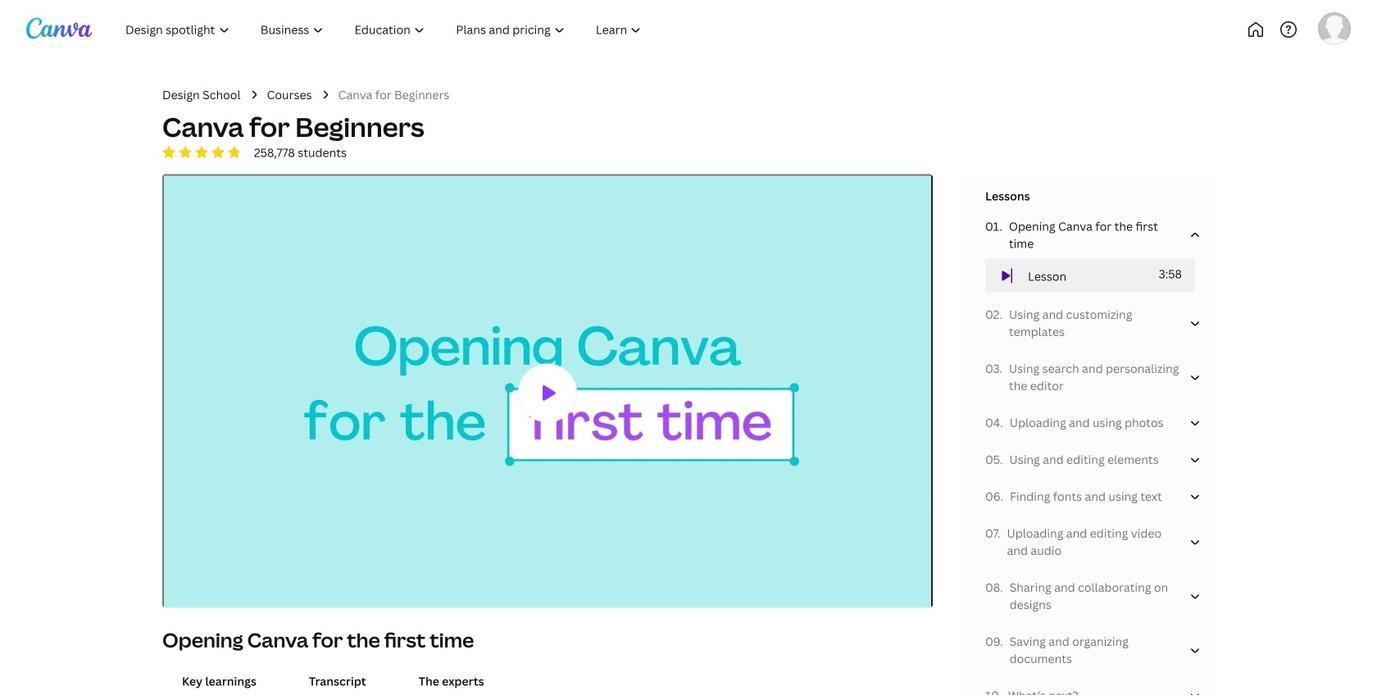 Task type: locate. For each thing, give the bounding box(es) containing it.
top level navigation element
[[112, 13, 711, 46]]



Task type: vqa. For each thing, say whether or not it's contained in the screenshot.
Top level navigation element
yes



Task type: describe. For each thing, give the bounding box(es) containing it.
1.1 opening canva for the first time v2 image
[[164, 176, 931, 610]]



